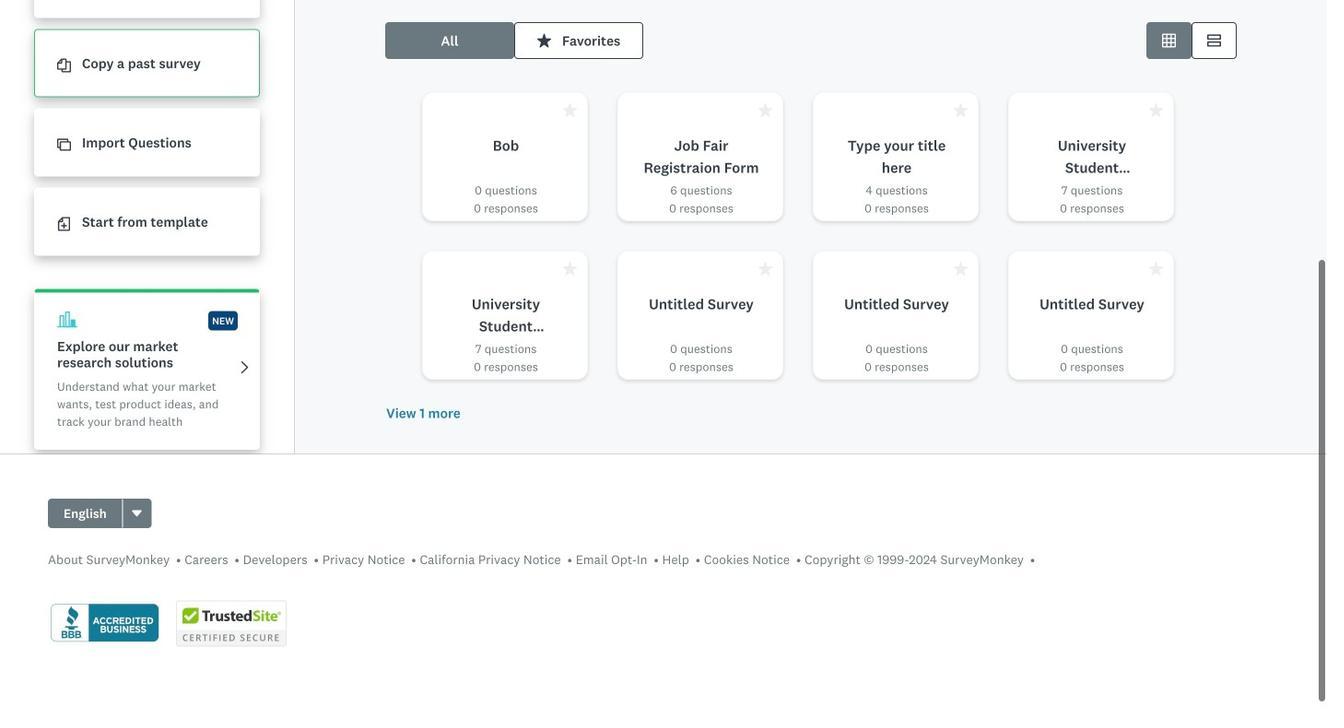 Task type: describe. For each thing, give the bounding box(es) containing it.
language dropdown image
[[132, 510, 142, 517]]

trustedsite helps keep you safe from identity theft, credit card fraud, spyware, spam, viruses and online scams image
[[176, 601, 287, 647]]

documentplus image
[[57, 217, 71, 231]]

language dropdown image
[[131, 507, 144, 520]]

documentclone image
[[57, 59, 71, 73]]



Task type: locate. For each thing, give the bounding box(es) containing it.
grid image
[[1162, 34, 1176, 47]]

clone image
[[57, 138, 71, 152]]

textboxmultiple image
[[1207, 34, 1221, 47]]

group
[[48, 499, 152, 528]]

starfilled image
[[537, 34, 551, 47], [563, 103, 577, 117], [954, 103, 968, 117], [1149, 103, 1163, 117], [1149, 262, 1163, 276]]

starfilled image
[[759, 103, 772, 117], [563, 262, 577, 276], [759, 262, 772, 276], [954, 262, 968, 276]]

chevronright image
[[238, 361, 252, 374]]

click to verify bbb accreditation and to see a bbb report. image
[[48, 602, 161, 645]]



Task type: vqa. For each thing, say whether or not it's contained in the screenshot.
THE TRUSTEDSITE HELPS KEEP YOU SAFE FROM IDENTITY THEFT, CREDIT CARD FRAUD, SPYWARE, SPAM, VIRUSES AND ONLINE SCAMS Image
yes



